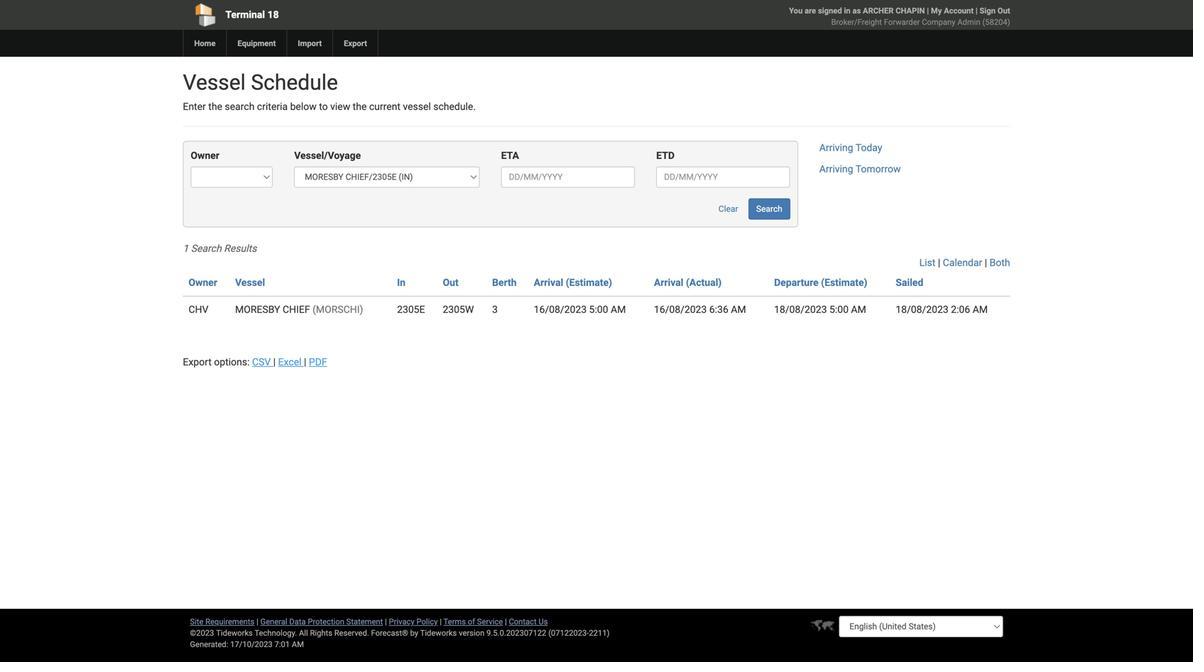 Task type: describe. For each thing, give the bounding box(es) containing it.
company
[[922, 17, 956, 27]]

csv
[[252, 357, 271, 368]]

in link
[[397, 277, 406, 289]]

schedule
[[251, 70, 338, 95]]

rights
[[310, 629, 333, 638]]

3
[[492, 304, 498, 316]]

pdf link
[[309, 357, 327, 368]]

protection
[[308, 618, 345, 627]]

list link
[[920, 257, 936, 269]]

are
[[805, 6, 817, 15]]

tomorrow
[[856, 163, 901, 175]]

admin
[[958, 17, 981, 27]]

1 search results list | calendar | both
[[183, 243, 1011, 269]]

out link
[[443, 277, 459, 289]]

schedule.
[[434, 101, 476, 113]]

excel link
[[278, 357, 304, 368]]

clear button
[[711, 199, 746, 220]]

(07122023-
[[549, 629, 589, 638]]

version
[[459, 629, 485, 638]]

calendar
[[943, 257, 983, 269]]

generated:
[[190, 641, 228, 650]]

berth
[[492, 277, 517, 289]]

list
[[920, 257, 936, 269]]

reserved.
[[335, 629, 369, 638]]

export options: csv | excel | pdf
[[183, 357, 327, 368]]

search
[[225, 101, 255, 113]]

arrival for arrival (actual)
[[654, 277, 684, 289]]

2:06
[[952, 304, 971, 316]]

departure (estimate) link
[[775, 277, 868, 289]]

17/10/2023
[[230, 641, 273, 650]]

today
[[856, 142, 883, 154]]

0 vertical spatial owner
[[191, 150, 220, 162]]

©2023 tideworks
[[190, 629, 253, 638]]

arrival (estimate) link
[[534, 277, 612, 289]]

broker/freight
[[832, 17, 883, 27]]

sailed
[[896, 277, 924, 289]]

csv link
[[252, 357, 273, 368]]

by
[[410, 629, 419, 638]]

vessel for vessel
[[235, 277, 265, 289]]

arriving for arriving tomorrow
[[820, 163, 854, 175]]

| left sign on the top right
[[976, 6, 978, 15]]

ETD text field
[[657, 167, 791, 188]]

clear
[[719, 204, 739, 214]]

chv
[[189, 304, 209, 316]]

16/08/2023 6:36 am
[[654, 304, 746, 316]]

contact
[[509, 618, 537, 627]]

export for export options: csv | excel | pdf
[[183, 357, 212, 368]]

tideworks
[[420, 629, 457, 638]]

18
[[268, 9, 279, 21]]

sign out link
[[980, 6, 1011, 15]]

criteria
[[257, 101, 288, 113]]

moresby
[[235, 304, 280, 316]]

berth link
[[492, 277, 517, 289]]

1 vertical spatial owner
[[189, 277, 217, 289]]

terminal
[[226, 9, 265, 21]]

9.5.0.202307122
[[487, 629, 547, 638]]

my account link
[[931, 6, 974, 15]]

requirements
[[206, 618, 255, 627]]

owner link
[[189, 277, 217, 289]]

(estimate) for departure (estimate)
[[822, 277, 868, 289]]

chapin
[[896, 6, 926, 15]]

all
[[299, 629, 308, 638]]

site
[[190, 618, 204, 627]]

as
[[853, 6, 861, 15]]

signed
[[819, 6, 843, 15]]

us
[[539, 618, 548, 627]]

site requirements link
[[190, 618, 255, 627]]

sign
[[980, 6, 996, 15]]

| right csv
[[273, 357, 276, 368]]

results
[[224, 243, 257, 255]]

out inside the you are signed in as archer chapin | my account | sign out broker/freight forwarder company admin (58204)
[[998, 6, 1011, 15]]

arrival (actual) link
[[654, 277, 722, 289]]

am inside 'site requirements | general data protection statement | privacy policy | terms of service | contact us ©2023 tideworks technology. all rights reserved. forecast® by tideworks version 9.5.0.202307122 (07122023-2211) generated: 17/10/2023 7:01 am'
[[292, 641, 304, 650]]

calendar link
[[943, 257, 983, 269]]

both link
[[990, 257, 1011, 269]]

etd
[[657, 150, 675, 162]]

(estimate) for arrival (estimate)
[[566, 277, 612, 289]]

| left my
[[927, 6, 930, 15]]

1 the from the left
[[208, 101, 222, 113]]



Task type: vqa. For each thing, say whether or not it's contained in the screenshot.
the top Pre-
no



Task type: locate. For each thing, give the bounding box(es) containing it.
0 horizontal spatial out
[[443, 277, 459, 289]]

1 horizontal spatial out
[[998, 6, 1011, 15]]

arrival up 16/08/2023 5:00 am
[[534, 277, 564, 289]]

0 vertical spatial search
[[757, 204, 783, 214]]

5:00 for 18/08/2023
[[830, 304, 849, 316]]

data
[[290, 618, 306, 627]]

1 vertical spatial vessel
[[235, 277, 265, 289]]

service
[[477, 618, 503, 627]]

of
[[468, 618, 475, 627]]

0 vertical spatial out
[[998, 6, 1011, 15]]

export for export
[[344, 39, 367, 48]]

equipment link
[[226, 30, 287, 57]]

(actual)
[[686, 277, 722, 289]]

search inside button
[[757, 204, 783, 214]]

0 horizontal spatial search
[[191, 243, 222, 255]]

arriving for arriving today
[[820, 142, 854, 154]]

home link
[[183, 30, 226, 57]]

2305e
[[397, 304, 425, 316]]

terms
[[444, 618, 466, 627]]

vessel for vessel schedule enter the search criteria below to view the current vessel schedule.
[[183, 70, 246, 95]]

1 arriving from the top
[[820, 142, 854, 154]]

0 horizontal spatial 5:00
[[589, 304, 609, 316]]

search right clear button
[[757, 204, 783, 214]]

5:00 for 16/08/2023
[[589, 304, 609, 316]]

am for 18/08/2023 5:00 am
[[852, 304, 867, 316]]

arriving tomorrow link
[[820, 163, 901, 175]]

16/08/2023 5:00 am
[[534, 304, 626, 316]]

2 18/08/2023 from the left
[[896, 304, 949, 316]]

| up the "9.5.0.202307122"
[[505, 618, 507, 627]]

0 horizontal spatial arrival
[[534, 277, 564, 289]]

1 18/08/2023 from the left
[[775, 304, 827, 316]]

search button
[[749, 199, 791, 220]]

sailed link
[[896, 277, 924, 289]]

current
[[369, 101, 401, 113]]

18/08/2023 for 18/08/2023 5:00 am
[[775, 304, 827, 316]]

0 horizontal spatial 16/08/2023
[[534, 304, 587, 316]]

options:
[[214, 357, 250, 368]]

arrival left '(actual)'
[[654, 277, 684, 289]]

2 16/08/2023 from the left
[[654, 304, 707, 316]]

export link
[[333, 30, 378, 57]]

arriving up arriving tomorrow on the right top
[[820, 142, 854, 154]]

privacy
[[389, 618, 415, 627]]

arriving down arriving today
[[820, 163, 854, 175]]

vessel up moresby
[[235, 277, 265, 289]]

archer
[[863, 6, 894, 15]]

in
[[844, 6, 851, 15]]

export
[[344, 39, 367, 48], [183, 357, 212, 368]]

enter
[[183, 101, 206, 113]]

16/08/2023 down arrival (actual) link
[[654, 304, 707, 316]]

ETA text field
[[501, 167, 635, 188]]

am for 18/08/2023 2:06 am
[[973, 304, 988, 316]]

| left the pdf link
[[304, 357, 307, 368]]

am down all
[[292, 641, 304, 650]]

am for 16/08/2023 5:00 am
[[611, 304, 626, 316]]

vessel inside vessel schedule enter the search criteria below to view the current vessel schedule.
[[183, 70, 246, 95]]

18/08/2023 for 18/08/2023 2:06 am
[[896, 304, 949, 316]]

1 horizontal spatial search
[[757, 204, 783, 214]]

| left both link
[[985, 257, 988, 269]]

18/08/2023 5:00 am
[[775, 304, 867, 316]]

search inside 1 search results list | calendar | both
[[191, 243, 222, 255]]

terminal 18
[[226, 9, 279, 21]]

export down terminal 18 "link"
[[344, 39, 367, 48]]

0 vertical spatial vessel
[[183, 70, 246, 95]]

1 vertical spatial export
[[183, 357, 212, 368]]

0 horizontal spatial export
[[183, 357, 212, 368]]

out
[[998, 6, 1011, 15], [443, 277, 459, 289]]

am for 16/08/2023 6:36 am
[[731, 304, 746, 316]]

1 vertical spatial search
[[191, 243, 222, 255]]

forecast®
[[371, 629, 408, 638]]

contact us link
[[509, 618, 548, 627]]

the right enter
[[208, 101, 222, 113]]

terminal 18 link
[[183, 0, 515, 30]]

vessel up enter
[[183, 70, 246, 95]]

my
[[931, 6, 942, 15]]

2 5:00 from the left
[[830, 304, 849, 316]]

moresby chief (morschi)
[[235, 304, 363, 316]]

1 horizontal spatial 18/08/2023
[[896, 304, 949, 316]]

chief
[[283, 304, 310, 316]]

owner down enter
[[191, 150, 220, 162]]

out up 2305w
[[443, 277, 459, 289]]

1 horizontal spatial 5:00
[[830, 304, 849, 316]]

you are signed in as archer chapin | my account | sign out broker/freight forwarder company admin (58204)
[[790, 6, 1011, 27]]

am down the "departure (estimate)" link
[[852, 304, 867, 316]]

0 horizontal spatial the
[[208, 101, 222, 113]]

7:01
[[275, 641, 290, 650]]

5:00 down the "departure (estimate)" link
[[830, 304, 849, 316]]

arrival (estimate)
[[534, 277, 612, 289]]

arriving today link
[[820, 142, 883, 154]]

arrival (actual)
[[654, 277, 722, 289]]

1 horizontal spatial (estimate)
[[822, 277, 868, 289]]

1 arrival from the left
[[534, 277, 564, 289]]

2 arriving from the top
[[820, 163, 854, 175]]

16/08/2023 down arrival (estimate) link in the top of the page
[[534, 304, 587, 316]]

the right view
[[353, 101, 367, 113]]

18/08/2023
[[775, 304, 827, 316], [896, 304, 949, 316]]

1 vertical spatial arriving
[[820, 163, 854, 175]]

both
[[990, 257, 1011, 269]]

arriving today
[[820, 142, 883, 154]]

am right 2:06
[[973, 304, 988, 316]]

1
[[183, 243, 189, 255]]

(estimate) down 1 search results list | calendar | both
[[566, 277, 612, 289]]

owner up chv
[[189, 277, 217, 289]]

2 (estimate) from the left
[[822, 277, 868, 289]]

1 horizontal spatial export
[[344, 39, 367, 48]]

16/08/2023 for 16/08/2023 6:36 am
[[654, 304, 707, 316]]

search
[[757, 204, 783, 214], [191, 243, 222, 255]]

2305w
[[443, 304, 474, 316]]

1 (estimate) from the left
[[566, 277, 612, 289]]

search right 1
[[191, 243, 222, 255]]

2 the from the left
[[353, 101, 367, 113]]

excel
[[278, 357, 302, 368]]

out up (58204)
[[998, 6, 1011, 15]]

(estimate)
[[566, 277, 612, 289], [822, 277, 868, 289]]

departure (estimate)
[[775, 277, 868, 289]]

vessel/voyage
[[294, 150, 361, 162]]

1 16/08/2023 from the left
[[534, 304, 587, 316]]

arrival
[[534, 277, 564, 289], [654, 277, 684, 289]]

6:36
[[710, 304, 729, 316]]

| up tideworks
[[440, 618, 442, 627]]

view
[[330, 101, 350, 113]]

home
[[194, 39, 216, 48]]

1 horizontal spatial arrival
[[654, 277, 684, 289]]

general data protection statement link
[[260, 618, 383, 627]]

am down arrival (estimate) link in the top of the page
[[611, 304, 626, 316]]

18/08/2023 down 'sailed' link
[[896, 304, 949, 316]]

18/08/2023 down departure
[[775, 304, 827, 316]]

(58204)
[[983, 17, 1011, 27]]

16/08/2023 for 16/08/2023 5:00 am
[[534, 304, 587, 316]]

(estimate) up 18/08/2023 5:00 am
[[822, 277, 868, 289]]

1 vertical spatial out
[[443, 277, 459, 289]]

in
[[397, 277, 406, 289]]

account
[[944, 6, 974, 15]]

1 horizontal spatial 16/08/2023
[[654, 304, 707, 316]]

0 vertical spatial arriving
[[820, 142, 854, 154]]

| right the list
[[939, 257, 941, 269]]

| up forecast®
[[385, 618, 387, 627]]

the
[[208, 101, 222, 113], [353, 101, 367, 113]]

am right 6:36
[[731, 304, 746, 316]]

you
[[790, 6, 803, 15]]

1 5:00 from the left
[[589, 304, 609, 316]]

(morschi)
[[313, 304, 363, 316]]

| left general
[[257, 618, 259, 627]]

arrival for arrival (estimate)
[[534, 277, 564, 289]]

equipment
[[238, 39, 276, 48]]

2211)
[[589, 629, 610, 638]]

|
[[927, 6, 930, 15], [976, 6, 978, 15], [939, 257, 941, 269], [985, 257, 988, 269], [273, 357, 276, 368], [304, 357, 307, 368], [257, 618, 259, 627], [385, 618, 387, 627], [440, 618, 442, 627], [505, 618, 507, 627]]

statement
[[347, 618, 383, 627]]

2 arrival from the left
[[654, 277, 684, 289]]

vessel
[[183, 70, 246, 95], [235, 277, 265, 289]]

0 horizontal spatial 18/08/2023
[[775, 304, 827, 316]]

terms of service link
[[444, 618, 503, 627]]

arriving tomorrow
[[820, 163, 901, 175]]

import
[[298, 39, 322, 48]]

0 horizontal spatial (estimate)
[[566, 277, 612, 289]]

export left options:
[[183, 357, 212, 368]]

1 horizontal spatial the
[[353, 101, 367, 113]]

departure
[[775, 277, 819, 289]]

5:00 down arrival (estimate) link in the top of the page
[[589, 304, 609, 316]]

0 vertical spatial export
[[344, 39, 367, 48]]

18/08/2023 2:06 am
[[896, 304, 988, 316]]

vessel
[[403, 101, 431, 113]]



